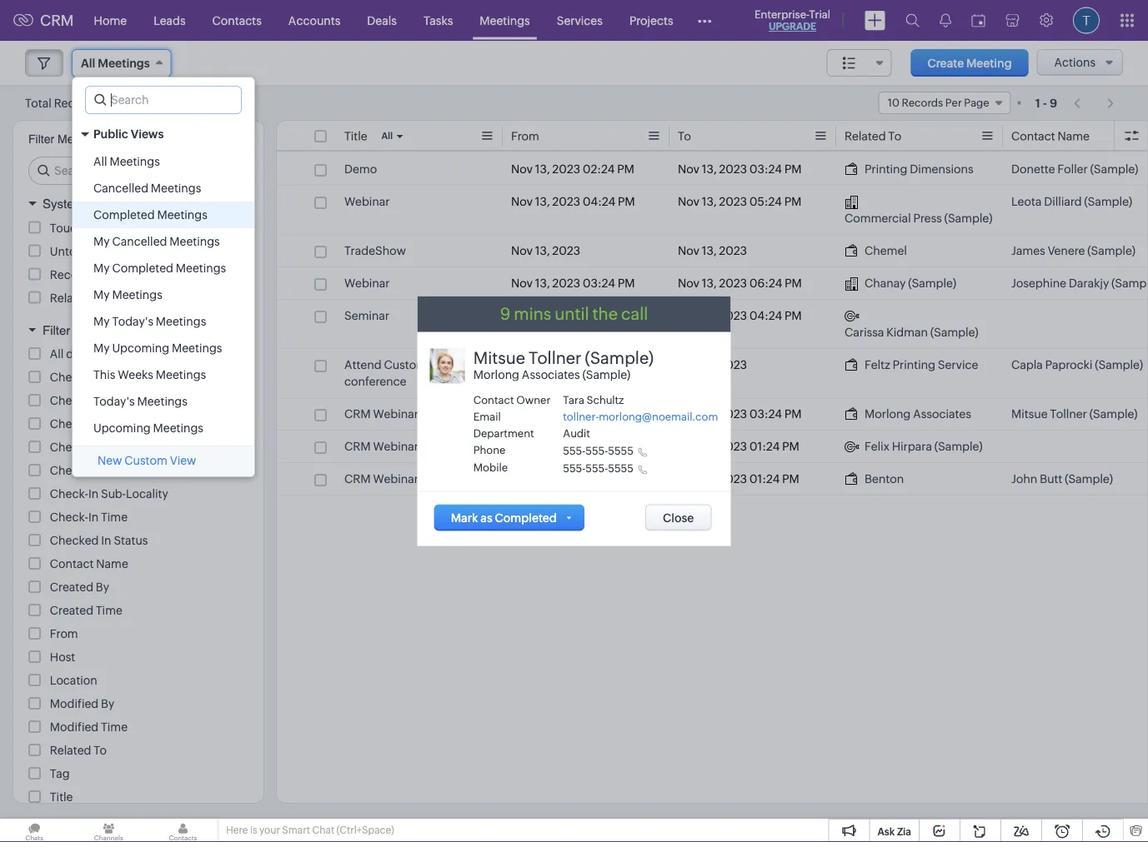 Task type: vqa. For each thing, say whether or not it's contained in the screenshot.
Other Modules field
no



Task type: describe. For each thing, give the bounding box(es) containing it.
1 vertical spatial today's
[[93, 395, 135, 409]]

views
[[131, 128, 164, 141]]

5555 for phone
[[608, 445, 634, 457]]

by
[[108, 133, 120, 146]]

webinar for morlong associates
[[373, 408, 418, 421]]

create
[[927, 56, 964, 70]]

12:24 for benton
[[583, 473, 612, 486]]

morlong associates link
[[845, 406, 971, 423]]

call
[[621, 305, 648, 324]]

my cancelled meetings
[[93, 235, 220, 248]]

(sample) for commercial press (sample)
[[944, 212, 992, 225]]

address
[[101, 371, 145, 384]]

crm for morlong associates
[[344, 408, 371, 421]]

nov 13, 2023 05:24 pm
[[678, 195, 801, 208]]

benton link
[[845, 471, 904, 488]]

(sample) for carissa kidman (sample)
[[930, 326, 978, 339]]

meetings left the by
[[58, 133, 105, 146]]

upgrade
[[769, 21, 816, 32]]

commercial press (sample)
[[845, 212, 992, 225]]

2 vertical spatial related
[[50, 745, 91, 758]]

system defined filters button
[[13, 189, 263, 219]]

tara
[[563, 394, 584, 406]]

nov 13, 2023 up morlong@noemail.com
[[678, 358, 747, 372]]

attend customer conference link
[[344, 357, 494, 390]]

(sample) for mitsue tollner (sample)
[[1089, 408, 1138, 421]]

checked in status
[[50, 534, 148, 548]]

1
[[1035, 96, 1040, 110]]

associates inside mitsue tollner (sample) morlong associates (sample)
[[522, 368, 580, 381]]

in for city
[[88, 418, 99, 431]]

check- for check-in address
[[50, 371, 88, 384]]

meetings up my upcoming meetings option
[[156, 315, 206, 328]]

upcoming meetings option
[[73, 415, 254, 442]]

your
[[259, 825, 280, 837]]

email
[[473, 411, 501, 423]]

1 horizontal spatial name
[[1058, 130, 1090, 143]]

(sampl
[[1111, 277, 1148, 290]]

location
[[50, 674, 97, 688]]

in for status
[[101, 534, 111, 548]]

1 horizontal spatial title
[[344, 130, 367, 143]]

kidman
[[886, 326, 928, 339]]

records for total
[[54, 96, 99, 110]]

meetings down my today's meetings option at the top of the page
[[172, 342, 222, 355]]

crm webinar for morlong
[[344, 408, 418, 421]]

view
[[170, 454, 196, 468]]

nov 13, 2023 02:24 pm for nov 13, 2023 03:24 pm
[[511, 163, 634, 176]]

records for untouched
[[113, 245, 158, 258]]

check- for check-in country
[[50, 441, 88, 454]]

meetings down my upcoming meetings option
[[156, 369, 206, 382]]

mitsue tollner (sample)
[[1011, 408, 1138, 421]]

1 horizontal spatial 9
[[500, 305, 510, 324]]

locality
[[126, 488, 168, 501]]

projects link
[[616, 0, 687, 40]]

james venere (sample)
[[1011, 244, 1135, 258]]

benton
[[865, 473, 904, 486]]

my for my cancelled meetings
[[93, 235, 110, 248]]

josephine
[[1011, 277, 1066, 290]]

my cancelled meetings option
[[73, 228, 254, 255]]

attend customer conference
[[344, 358, 438, 389]]

cancelled inside option
[[112, 235, 167, 248]]

morlong@noemail.com
[[599, 411, 718, 423]]

all inside field
[[81, 57, 95, 70]]

nov 13, 2023 03:24 pm for nov 13, 2023 01:24 pm
[[678, 408, 802, 421]]

555-555-5555 for mobile
[[563, 462, 634, 475]]

channels image
[[74, 820, 143, 843]]

crm webinar link for morlong
[[344, 406, 418, 423]]

check-in country
[[50, 441, 145, 454]]

ask zia
[[877, 827, 911, 838]]

1 horizontal spatial mitsue tollner (sample) link
[[1011, 406, 1138, 423]]

capla paprocki (sample)
[[1011, 358, 1143, 372]]

cancelled meetings option
[[73, 175, 254, 202]]

chanay
[[865, 277, 906, 290]]

0 vertical spatial related to
[[845, 130, 901, 143]]

meetings down public views
[[110, 155, 160, 168]]

sub-
[[101, 488, 126, 501]]

deals link
[[354, 0, 410, 40]]

associates inside 'row group'
[[913, 408, 971, 421]]

crm link
[[13, 12, 74, 29]]

1 vertical spatial related
[[50, 291, 91, 305]]

meetings down my cancelled meetings option
[[176, 262, 226, 275]]

upcoming meetings
[[93, 422, 203, 435]]

touched
[[50, 221, 98, 235]]

leota
[[1011, 195, 1042, 208]]

new
[[98, 454, 122, 468]]

1 vertical spatial contact name
[[50, 558, 128, 571]]

donette
[[1011, 163, 1055, 176]]

webinar link for nov 13, 2023 04:24 pm
[[344, 193, 390, 210]]

meetings up the filters
[[151, 182, 201, 195]]

seminar link
[[344, 308, 389, 324]]

printing dimensions
[[865, 163, 973, 176]]

check-in time
[[50, 511, 128, 524]]

1 vertical spatial nov 13, 2023 03:24 pm
[[511, 277, 635, 290]]

modified for modified by
[[50, 698, 99, 711]]

leads link
[[140, 0, 199, 40]]

0 vertical spatial completed
[[93, 208, 155, 222]]

02:24 for nov 13, 2023 03:24 pm
[[583, 163, 615, 176]]

crm webinar link for felix
[[344, 439, 418, 455]]

josephine darakjy (sampl
[[1011, 277, 1148, 290]]

created for created time
[[50, 604, 93, 618]]

mark as completed
[[451, 512, 557, 525]]

enterprise-trial upgrade
[[755, 8, 830, 32]]

12:24 for felix hirpara (sample)
[[583, 440, 612, 454]]

records for related
[[94, 291, 138, 305]]

in for country
[[88, 441, 99, 454]]

filter by fields
[[43, 323, 125, 338]]

in for time
[[88, 511, 99, 524]]

(sample) for capla paprocki (sample)
[[1095, 358, 1143, 372]]

josephine darakjy (sampl link
[[1011, 275, 1148, 292]]

tollner-morlong@noemail.com
[[563, 411, 718, 423]]

state
[[101, 464, 129, 478]]

meetings up the view
[[153, 422, 203, 435]]

filter by fields button
[[13, 316, 263, 345]]

smart
[[282, 825, 310, 837]]

3 crm webinar from the top
[[344, 473, 418, 486]]

day
[[66, 348, 86, 361]]

5555 for mobile
[[608, 462, 634, 475]]

my meetings
[[93, 288, 162, 302]]

leota dilliard (sample)
[[1011, 195, 1132, 208]]

time for modified time
[[101, 721, 128, 735]]

0 horizontal spatial related to
[[50, 745, 107, 758]]

(ctrl+space)
[[336, 825, 394, 837]]

nov 13, 2023 12:24 pm for felix hirpara (sample)
[[511, 440, 631, 454]]

(sample) for mitsue tollner (sample) morlong associates (sample)
[[585, 349, 654, 368]]

zia
[[897, 827, 911, 838]]

crm for felix hirpara (sample)
[[344, 440, 371, 454]]

accounts link
[[275, 0, 354, 40]]

mobile
[[473, 461, 508, 474]]

schultz
[[587, 394, 624, 406]]

meetings up my completed meetings option
[[169, 235, 220, 248]]

my upcoming meetings option
[[73, 335, 254, 362]]

all meetings for public views region
[[93, 155, 160, 168]]

0 horizontal spatial 04:24
[[583, 195, 615, 208]]

john
[[1011, 473, 1037, 486]]

morlong associates (sample) link
[[473, 368, 682, 381]]

venere
[[1048, 244, 1085, 258]]

0 vertical spatial 01:24
[[583, 408, 613, 421]]

check- for check-in state
[[50, 464, 88, 478]]

projects
[[629, 14, 673, 27]]

1 vertical spatial contact
[[473, 394, 514, 406]]

2 horizontal spatial contact
[[1011, 130, 1055, 143]]

contacts
[[212, 14, 262, 27]]

owner
[[516, 394, 550, 406]]

dimensions
[[910, 163, 973, 176]]

felix hirpara (sample) link
[[845, 439, 983, 455]]

system defined filters
[[43, 197, 168, 211]]

01:24 for benton
[[749, 473, 780, 486]]

country
[[101, 441, 145, 454]]

check- for check-in city
[[50, 418, 88, 431]]

home
[[94, 14, 127, 27]]

nov 13, 2023 up the owner
[[511, 358, 580, 372]]

1 vertical spatial title
[[50, 791, 73, 805]]

foller
[[1057, 163, 1088, 176]]

my today's meetings option
[[73, 308, 254, 335]]

1 vertical spatial upcoming
[[93, 422, 151, 435]]

check- for check-in by
[[50, 394, 88, 408]]

1 vertical spatial nov 13, 2023 04:24 pm
[[678, 309, 802, 323]]

nov 13, 2023 01:24 pm for benton
[[678, 473, 799, 486]]

meetings right tasks
[[480, 14, 530, 27]]

tradeshow link
[[344, 243, 406, 259]]

2 horizontal spatial to
[[888, 130, 901, 143]]

as
[[480, 512, 493, 525]]

1 vertical spatial printing
[[893, 358, 935, 372]]

webinar link for nov 13, 2023 03:24 pm
[[344, 275, 390, 292]]

1 vertical spatial action
[[141, 291, 176, 305]]

All Meetings field
[[72, 49, 171, 78]]

checked
[[50, 534, 99, 548]]

department
[[473, 427, 534, 440]]

create meeting button
[[911, 49, 1028, 77]]

0 vertical spatial action
[[91, 268, 127, 281]]

my for my upcoming meetings
[[93, 342, 110, 355]]

Search text field
[[86, 87, 241, 113]]

crm for benton
[[344, 473, 371, 486]]

1 vertical spatial name
[[96, 558, 128, 571]]

modified time
[[50, 721, 128, 735]]

completed meetings option
[[73, 202, 254, 228]]

2 vertical spatial completed
[[495, 512, 557, 525]]

nov 13, 2023 06:24 pm
[[678, 277, 802, 290]]

0 horizontal spatial to
[[94, 745, 107, 758]]

check-in sub-locality
[[50, 488, 168, 501]]

services
[[557, 14, 603, 27]]

9 for 1 - 9
[[1050, 96, 1057, 110]]

check-in city
[[50, 418, 123, 431]]

modified for modified time
[[50, 721, 99, 735]]



Task type: locate. For each thing, give the bounding box(es) containing it.
2 vertical spatial nov 13, 2023 03:24 pm
[[678, 408, 802, 421]]

associates up the owner
[[522, 368, 580, 381]]

morlong inside 'row group'
[[865, 408, 911, 421]]

phone
[[473, 444, 506, 456]]

in for state
[[88, 464, 99, 478]]

service
[[938, 358, 978, 372]]

chats image
[[0, 820, 69, 843]]

records down defined
[[100, 221, 145, 235]]

tollner for mitsue tollner (sample)
[[1050, 408, 1087, 421]]

total records 9
[[25, 96, 108, 110]]

check- down "check-in country"
[[50, 464, 88, 478]]

(sample) for leota dilliard (sample)
[[1084, 195, 1132, 208]]

1 horizontal spatial tollner
[[1050, 408, 1087, 421]]

ask
[[877, 827, 895, 838]]

today's inside my today's meetings option
[[112, 315, 153, 328]]

cancelled down completed meetings
[[112, 235, 167, 248]]

check- for check-in sub-locality
[[50, 488, 88, 501]]

2 vertical spatial nov 13, 2023 01:24 pm
[[678, 473, 799, 486]]

crm webinar for felix
[[344, 440, 418, 454]]

untouched records
[[50, 245, 158, 258]]

0 vertical spatial time
[[101, 511, 128, 524]]

555-555-5555 for phone
[[563, 445, 634, 457]]

0 vertical spatial 04:24
[[583, 195, 615, 208]]

modified down location
[[50, 698, 99, 711]]

webinar for benton
[[373, 473, 418, 486]]

0 vertical spatial 5555
[[608, 445, 634, 457]]

seminar
[[344, 309, 389, 323]]

Search text field
[[29, 158, 250, 184]]

1 vertical spatial cancelled
[[112, 235, 167, 248]]

0 vertical spatial nov 13, 2023 12:24 pm
[[511, 440, 631, 454]]

my down untouched records
[[93, 262, 110, 275]]

in up check-in state
[[88, 441, 99, 454]]

0 vertical spatial crm webinar
[[344, 408, 418, 421]]

0 horizontal spatial associates
[[522, 368, 580, 381]]

contact owner
[[473, 394, 550, 406]]

contact up email
[[473, 394, 514, 406]]

in left the sub-
[[88, 488, 99, 501]]

tollner down paprocki
[[1050, 408, 1087, 421]]

0 vertical spatial mitsue tollner (sample) link
[[473, 349, 682, 368]]

3 crm webinar link from the top
[[344, 471, 418, 488]]

capla paprocki (sample) link
[[1011, 357, 1143, 374]]

contact name down 1 - 9
[[1011, 130, 1090, 143]]

nov 13, 2023 02:24 pm for nov 13, 2023 04:24 pm
[[511, 309, 634, 323]]

filter for filter meetings by
[[28, 133, 54, 146]]

time down the sub-
[[101, 511, 128, 524]]

public views region
[[73, 148, 254, 442]]

1 webinar link from the top
[[344, 193, 390, 210]]

None button
[[645, 505, 711, 532]]

1 created from the top
[[50, 581, 93, 594]]

mitsue up contact owner
[[473, 349, 525, 368]]

1 vertical spatial 12:24
[[583, 473, 612, 486]]

related to down modified time
[[50, 745, 107, 758]]

filter for filter by fields
[[43, 323, 70, 338]]

new custom view link
[[73, 447, 254, 477]]

2 created from the top
[[50, 604, 93, 618]]

demo link
[[344, 161, 377, 178]]

2 02:24 from the top
[[583, 309, 615, 323]]

(sample) inside 'link'
[[1084, 195, 1132, 208]]

check- down check-in by
[[50, 418, 88, 431]]

1 vertical spatial nov 13, 2023 12:24 pm
[[511, 473, 631, 486]]

records up my completed meetings
[[113, 245, 158, 258]]

meetings up my cancelled meetings option
[[157, 208, 207, 222]]

name up foller
[[1058, 130, 1090, 143]]

meetings up my today's meetings
[[112, 288, 162, 302]]

capla
[[1011, 358, 1043, 372]]

9 for total records 9
[[101, 97, 108, 110]]

1 12:24 from the top
[[583, 440, 612, 454]]

city
[[101, 418, 123, 431]]

0 horizontal spatial action
[[91, 268, 127, 281]]

check- up checked
[[50, 511, 88, 524]]

this weeks meetings
[[93, 369, 206, 382]]

upcoming up weeks
[[112, 342, 169, 355]]

in left state
[[88, 464, 99, 478]]

nov 13, 2023 02:24 pm
[[511, 163, 634, 176], [511, 309, 634, 323]]

morlong inside mitsue tollner (sample) morlong associates (sample)
[[473, 368, 519, 381]]

filters
[[134, 197, 168, 211]]

is
[[250, 825, 257, 837]]

5 my from the top
[[93, 342, 110, 355]]

2 vertical spatial time
[[101, 721, 128, 735]]

contact name up created by
[[50, 558, 128, 571]]

0 vertical spatial nov 13, 2023 04:24 pm
[[511, 195, 635, 208]]

0 vertical spatial morlong
[[473, 368, 519, 381]]

3 check- from the top
[[50, 418, 88, 431]]

mark
[[451, 512, 478, 525]]

tollner up the tara
[[529, 349, 582, 368]]

webinar link down demo
[[344, 193, 390, 210]]

my down touched records
[[93, 235, 110, 248]]

time down "modified by"
[[101, 721, 128, 735]]

1 modified from the top
[[50, 698, 99, 711]]

my for my today's meetings
[[93, 315, 110, 328]]

cancelled
[[93, 182, 148, 195], [112, 235, 167, 248]]

2 horizontal spatial 9
[[1050, 96, 1057, 110]]

hirpara
[[892, 440, 932, 454]]

2 crm webinar link from the top
[[344, 439, 418, 455]]

meetings up upcoming meetings option
[[137, 395, 187, 409]]

deals
[[367, 14, 397, 27]]

2 vertical spatial contact
[[50, 558, 94, 571]]

contacts image
[[149, 820, 217, 843]]

nov 13, 2023 04:24 pm
[[511, 195, 635, 208], [678, 309, 802, 323]]

1 vertical spatial mitsue tollner (sample) link
[[1011, 406, 1138, 423]]

contact down checked
[[50, 558, 94, 571]]

navigation
[[1066, 91, 1123, 115]]

7 check- from the top
[[50, 511, 88, 524]]

row group
[[277, 153, 1148, 496]]

related to up printing dimensions link
[[845, 130, 901, 143]]

tag
[[50, 768, 70, 781]]

the
[[592, 305, 618, 324]]

action up related records action
[[91, 268, 127, 281]]

1 555-555-5555 from the top
[[563, 445, 634, 457]]

public views button
[[73, 120, 254, 148]]

0 horizontal spatial mitsue
[[473, 349, 525, 368]]

0 vertical spatial associates
[[522, 368, 580, 381]]

1 horizontal spatial action
[[141, 291, 176, 305]]

nov 13, 2023 up mins
[[511, 244, 580, 258]]

time down created by
[[96, 604, 122, 618]]

1 vertical spatial related to
[[50, 745, 107, 758]]

all meetings down the by
[[93, 155, 160, 168]]

mitsue inside 'row group'
[[1011, 408, 1048, 421]]

0 vertical spatial 12:24
[[583, 440, 612, 454]]

(sample) for felix hirpara (sample)
[[934, 440, 983, 454]]

my completed meetings option
[[73, 255, 254, 282]]

check- down all day
[[50, 371, 88, 384]]

audit
[[563, 427, 590, 440]]

0 vertical spatial title
[[344, 130, 367, 143]]

1 vertical spatial all meetings
[[93, 155, 160, 168]]

0 vertical spatial 03:24
[[749, 163, 782, 176]]

0 horizontal spatial from
[[50, 628, 78, 641]]

all inside public views region
[[93, 155, 107, 168]]

today's meetings
[[93, 395, 187, 409]]

555-
[[563, 445, 585, 457], [585, 445, 608, 457], [563, 462, 585, 475], [585, 462, 608, 475]]

0 vertical spatial from
[[511, 130, 539, 143]]

contact
[[1011, 130, 1055, 143], [473, 394, 514, 406], [50, 558, 94, 571]]

felix hirpara (sample)
[[865, 440, 983, 454]]

mitsue for mitsue tollner (sample) morlong associates (sample)
[[473, 349, 525, 368]]

1 vertical spatial completed
[[112, 262, 173, 275]]

my meetings option
[[73, 282, 254, 308]]

my down fields
[[93, 342, 110, 355]]

by inside dropdown button
[[74, 323, 88, 338]]

9
[[1050, 96, 1057, 110], [101, 97, 108, 110], [500, 305, 510, 324]]

1 vertical spatial 03:24
[[583, 277, 615, 290]]

my down the record action at the top left of page
[[93, 288, 110, 302]]

2 555-555-5555 from the top
[[563, 462, 634, 475]]

1 horizontal spatial 04:24
[[749, 309, 782, 323]]

mitsue tollner (sample) link up the tara
[[473, 349, 682, 368]]

leads
[[154, 14, 186, 27]]

0 vertical spatial name
[[1058, 130, 1090, 143]]

1 crm webinar from the top
[[344, 408, 418, 421]]

cancelled inside option
[[93, 182, 148, 195]]

all meetings for all meetings field
[[81, 57, 150, 70]]

nov 13, 2023 03:24 pm for nov 13, 2023 02:24 pm
[[678, 163, 802, 176]]

action up my today's meetings option at the top of the page
[[141, 291, 176, 305]]

by up modified time
[[101, 698, 114, 711]]

by for modified
[[101, 698, 114, 711]]

title up demo
[[344, 130, 367, 143]]

conference
[[344, 375, 406, 389]]

1 horizontal spatial nov 13, 2023 04:24 pm
[[678, 309, 802, 323]]

1 vertical spatial nov 13, 2023 01:24 pm
[[678, 440, 799, 454]]

1 vertical spatial webinar link
[[344, 275, 390, 292]]

0 horizontal spatial contact
[[50, 558, 94, 571]]

cancelled up defined
[[93, 182, 148, 195]]

meetings down "home" link
[[98, 57, 150, 70]]

carissa kidman (sample)
[[845, 326, 978, 339]]

modified down "modified by"
[[50, 721, 99, 735]]

time
[[101, 511, 128, 524], [96, 604, 122, 618], [101, 721, 128, 735]]

1 vertical spatial morlong
[[865, 408, 911, 421]]

modified by
[[50, 698, 114, 711]]

0 vertical spatial tollner
[[529, 349, 582, 368]]

filter up all day
[[43, 323, 70, 338]]

0 vertical spatial filter
[[28, 133, 54, 146]]

1 horizontal spatial morlong
[[865, 408, 911, 421]]

1 vertical spatial from
[[50, 628, 78, 641]]

tollner-morlong@noemail.com link
[[563, 411, 718, 423]]

2 crm webinar from the top
[[344, 440, 418, 454]]

0 vertical spatial contact name
[[1011, 130, 1090, 143]]

by up day
[[74, 323, 88, 338]]

mitsue for mitsue tollner (sample)
[[1011, 408, 1048, 421]]

related up printing dimensions link
[[845, 130, 886, 143]]

2 check- from the top
[[50, 394, 88, 408]]

check- up check-in city
[[50, 394, 88, 408]]

all meetings inside public views region
[[93, 155, 160, 168]]

2 vertical spatial crm webinar link
[[344, 471, 418, 488]]

related down record
[[50, 291, 91, 305]]

1 horizontal spatial contact
[[473, 394, 514, 406]]

cancelled meetings
[[93, 182, 201, 195]]

filter down 'total'
[[28, 133, 54, 146]]

1 vertical spatial tollner
[[1050, 408, 1087, 421]]

my for my completed meetings
[[93, 262, 110, 275]]

contact up donette
[[1011, 130, 1055, 143]]

filter inside dropdown button
[[43, 323, 70, 338]]

1 vertical spatial time
[[96, 604, 122, 618]]

2 5555 from the top
[[608, 462, 634, 475]]

2 vertical spatial crm webinar
[[344, 473, 418, 486]]

1 5555 from the top
[[608, 445, 634, 457]]

james venere (sample) link
[[1011, 243, 1135, 259]]

1 horizontal spatial mitsue
[[1011, 408, 1048, 421]]

2 my from the top
[[93, 262, 110, 275]]

(sample) for james venere (sample)
[[1087, 244, 1135, 258]]

0 vertical spatial today's
[[112, 315, 153, 328]]

commercial press (sample) link
[[845, 193, 995, 227]]

chat
[[312, 825, 334, 837]]

0 vertical spatial printing
[[865, 163, 907, 176]]

(sample) for donette foller (sample)
[[1090, 163, 1138, 176]]

1 nov 13, 2023 02:24 pm from the top
[[511, 163, 634, 176]]

nov 13, 2023
[[511, 244, 580, 258], [678, 244, 747, 258], [511, 358, 580, 372], [678, 358, 747, 372]]

0 vertical spatial contact
[[1011, 130, 1055, 143]]

today's down my meetings
[[112, 315, 153, 328]]

chanay (sample)
[[865, 277, 956, 290]]

4 my from the top
[[93, 315, 110, 328]]

weeks
[[118, 369, 153, 382]]

printing
[[865, 163, 907, 176], [893, 358, 935, 372]]

0 vertical spatial modified
[[50, 698, 99, 711]]

tollner for mitsue tollner (sample) morlong associates (sample)
[[529, 349, 582, 368]]

1 vertical spatial mitsue
[[1011, 408, 1048, 421]]

0 horizontal spatial tollner
[[529, 349, 582, 368]]

tasks
[[423, 14, 453, 27]]

nov 13, 2023 01:24 pm for felix hirpara (sample)
[[678, 440, 799, 454]]

modified
[[50, 698, 99, 711], [50, 721, 99, 735]]

press
[[913, 212, 942, 225]]

9 right -
[[1050, 96, 1057, 110]]

in for by
[[88, 394, 99, 408]]

0 vertical spatial nov 13, 2023 01:24 pm
[[511, 408, 633, 421]]

morlong up contact owner
[[473, 368, 519, 381]]

(sample) for john butt (sample)
[[1065, 473, 1113, 486]]

related up the tag
[[50, 745, 91, 758]]

here is your smart chat (ctrl+space)
[[226, 825, 394, 837]]

555-555-5555
[[563, 445, 634, 457], [563, 462, 634, 475]]

1 vertical spatial crm webinar
[[344, 440, 418, 454]]

public
[[93, 128, 128, 141]]

meetings link
[[466, 0, 543, 40]]

9 mins until the call
[[500, 305, 648, 324]]

this
[[93, 369, 115, 382]]

records for touched
[[100, 221, 145, 235]]

records up fields
[[94, 291, 138, 305]]

1 vertical spatial crm webinar link
[[344, 439, 418, 455]]

webinar link up seminar link
[[344, 275, 390, 292]]

0 vertical spatial nov 13, 2023 02:24 pm
[[511, 163, 634, 176]]

mitsue tollner (sample) link down capla paprocki (sample)
[[1011, 406, 1138, 423]]

2 webinar link from the top
[[344, 275, 390, 292]]

name
[[1058, 130, 1090, 143], [96, 558, 128, 571]]

mitsue tollner (sample) morlong associates (sample)
[[473, 349, 654, 381]]

check- down check-in city
[[50, 441, 88, 454]]

-
[[1043, 96, 1047, 110]]

1 horizontal spatial associates
[[913, 408, 971, 421]]

printing up commercial
[[865, 163, 907, 176]]

my for my meetings
[[93, 288, 110, 302]]

2 nov 13, 2023 02:24 pm from the top
[[511, 309, 634, 323]]

check- for check-in time
[[50, 511, 88, 524]]

2 modified from the top
[[50, 721, 99, 735]]

0 vertical spatial webinar link
[[344, 193, 390, 210]]

03:24 for nov 13, 2023 01:24 pm
[[749, 408, 782, 421]]

trial
[[809, 8, 830, 20]]

1 my from the top
[[93, 235, 110, 248]]

0 horizontal spatial 9
[[101, 97, 108, 110]]

1 horizontal spatial to
[[678, 130, 691, 143]]

2 vertical spatial 03:24
[[749, 408, 782, 421]]

create meeting
[[927, 56, 1012, 70]]

1 crm webinar link from the top
[[344, 406, 418, 423]]

my down related records action
[[93, 315, 110, 328]]

upcoming
[[112, 342, 169, 355], [93, 422, 151, 435]]

2 12:24 from the top
[[583, 473, 612, 486]]

1 nov 13, 2023 12:24 pm from the top
[[511, 440, 631, 454]]

created up created time
[[50, 581, 93, 594]]

name down checked in status
[[96, 558, 128, 571]]

all meetings inside field
[[81, 57, 150, 70]]

03:24 for nov 13, 2023 02:24 pm
[[749, 163, 782, 176]]

1 vertical spatial 5555
[[608, 462, 634, 475]]

0 vertical spatial upcoming
[[112, 342, 169, 355]]

nov 13, 2023 up nov 13, 2023 06:24 pm
[[678, 244, 747, 258]]

public views
[[93, 128, 164, 141]]

check- up check-in time
[[50, 488, 88, 501]]

0 horizontal spatial contact name
[[50, 558, 128, 571]]

in up checked in status
[[88, 511, 99, 524]]

row group containing demo
[[277, 153, 1148, 496]]

title down the tag
[[50, 791, 73, 805]]

02:24 for nov 13, 2023 04:24 pm
[[583, 309, 615, 323]]

printing down carissa kidman (sample)
[[893, 358, 935, 372]]

accounts
[[288, 14, 340, 27]]

6 check- from the top
[[50, 488, 88, 501]]

meeting
[[966, 56, 1012, 70]]

0 vertical spatial crm webinar link
[[344, 406, 418, 423]]

completed meetings
[[93, 208, 207, 222]]

record action
[[50, 268, 127, 281]]

1 check- from the top
[[50, 371, 88, 384]]

nov 13, 2023 12:24 pm for benton
[[511, 473, 631, 486]]

4 check- from the top
[[50, 441, 88, 454]]

associates up "felix hirpara (sample)"
[[913, 408, 971, 421]]

records up filter meetings by on the top
[[54, 96, 99, 110]]

in down the check-in address
[[88, 394, 99, 408]]

by for created
[[96, 581, 109, 594]]

1 vertical spatial 01:24
[[749, 440, 780, 454]]

2 nov 13, 2023 12:24 pm from the top
[[511, 473, 631, 486]]

1 02:24 from the top
[[583, 163, 615, 176]]

by up the 'city'
[[101, 394, 114, 408]]

0 horizontal spatial name
[[96, 558, 128, 571]]

1 horizontal spatial from
[[511, 130, 539, 143]]

chemel link
[[845, 243, 907, 259]]

in for sub-
[[88, 488, 99, 501]]

meetings
[[480, 14, 530, 27], [98, 57, 150, 70], [58, 133, 105, 146], [110, 155, 160, 168], [151, 182, 201, 195], [157, 208, 207, 222], [169, 235, 220, 248], [176, 262, 226, 275], [112, 288, 162, 302], [156, 315, 206, 328], [172, 342, 222, 355], [156, 369, 206, 382], [137, 395, 187, 409], [153, 422, 203, 435]]

filter meetings by
[[28, 133, 120, 146]]

today's up the 'city'
[[93, 395, 135, 409]]

5 check- from the top
[[50, 464, 88, 478]]

contacts link
[[199, 0, 275, 40]]

0 vertical spatial cancelled
[[93, 182, 148, 195]]

related records action
[[50, 291, 176, 305]]

by up created time
[[96, 581, 109, 594]]

0 vertical spatial mitsue
[[473, 349, 525, 368]]

title
[[344, 130, 367, 143], [50, 791, 73, 805]]

0 vertical spatial 02:24
[[583, 163, 615, 176]]

in up check-in by
[[88, 371, 99, 384]]

system
[[43, 197, 84, 211]]

untouched
[[50, 245, 111, 258]]

tollner inside mitsue tollner (sample) morlong associates (sample)
[[529, 349, 582, 368]]

morlong up felix
[[865, 408, 911, 421]]

9 up public on the top left
[[101, 97, 108, 110]]

created down created by
[[50, 604, 93, 618]]

my today's meetings
[[93, 315, 206, 328]]

all meetings down "home" link
[[81, 57, 150, 70]]

1 vertical spatial filter
[[43, 323, 70, 338]]

webinar for felix hirpara (sample)
[[373, 440, 418, 454]]

0 horizontal spatial mitsue tollner (sample) link
[[473, 349, 682, 368]]

9 inside total records 9
[[101, 97, 108, 110]]

time for created time
[[96, 604, 122, 618]]

1 vertical spatial modified
[[50, 721, 99, 735]]

9 left mins
[[500, 305, 510, 324]]

in for address
[[88, 371, 99, 384]]

mitsue down capla
[[1011, 408, 1048, 421]]

2023
[[552, 163, 580, 176], [719, 163, 747, 176], [552, 195, 580, 208], [719, 195, 747, 208], [552, 244, 580, 258], [719, 244, 747, 258], [552, 277, 580, 290], [719, 277, 747, 290], [552, 309, 580, 323], [719, 309, 747, 323], [552, 358, 580, 372], [719, 358, 747, 372], [552, 408, 580, 421], [719, 408, 747, 421], [552, 440, 580, 454], [719, 440, 747, 454], [552, 473, 580, 486], [719, 473, 747, 486]]

by for filter
[[74, 323, 88, 338]]

0 vertical spatial related
[[845, 130, 886, 143]]

in left status
[[101, 534, 111, 548]]

created for created by
[[50, 581, 93, 594]]

1 vertical spatial 04:24
[[749, 309, 782, 323]]

0 vertical spatial all meetings
[[81, 57, 150, 70]]

mitsue inside mitsue tollner (sample) morlong associates (sample)
[[473, 349, 525, 368]]

in left the 'city'
[[88, 418, 99, 431]]

01:24 for felix hirpara (sample)
[[749, 440, 780, 454]]

meetings inside field
[[98, 57, 150, 70]]

3 my from the top
[[93, 288, 110, 302]]

1 vertical spatial 555-555-5555
[[563, 462, 634, 475]]

upcoming up country
[[93, 422, 151, 435]]



